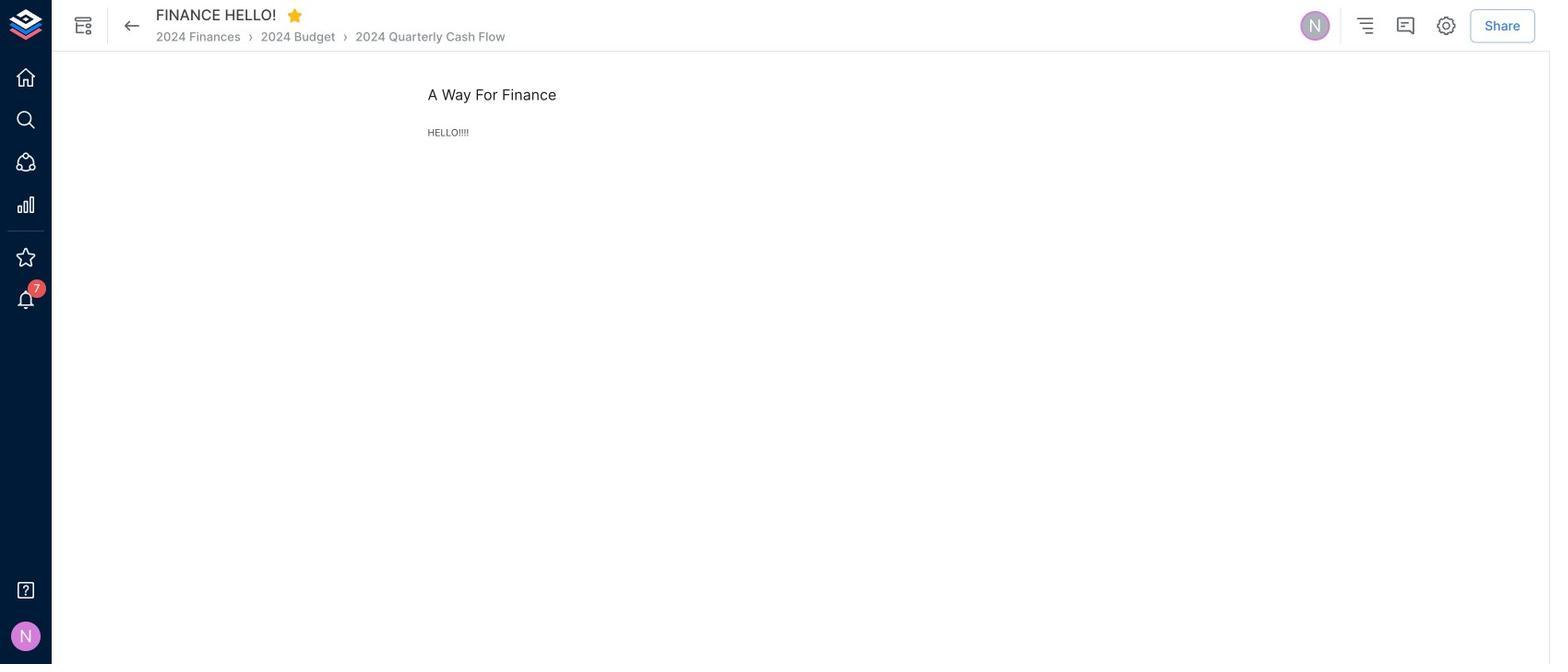Task type: vqa. For each thing, say whether or not it's contained in the screenshot.
Table of Contents image
yes



Task type: describe. For each thing, give the bounding box(es) containing it.
table of contents image
[[1354, 15, 1376, 37]]

show wiki image
[[72, 15, 94, 37]]

comments image
[[1395, 15, 1417, 37]]



Task type: locate. For each thing, give the bounding box(es) containing it.
go back image
[[121, 15, 143, 37]]

settings image
[[1435, 15, 1458, 37]]

remove favorite image
[[287, 7, 303, 24]]



